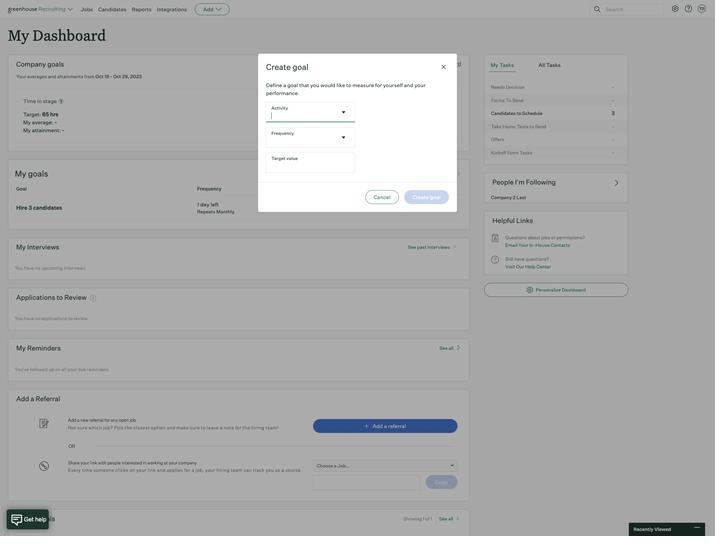 Task type: vqa. For each thing, say whether or not it's contained in the screenshot.
05/01/2023
no



Task type: locate. For each thing, give the bounding box(es) containing it.
have down "my interviews"
[[24, 265, 34, 271]]

1 vertical spatial company
[[492, 195, 512, 200]]

send down schedule
[[535, 124, 547, 129]]

to left leave
[[201, 425, 206, 431]]

1 horizontal spatial link
[[148, 468, 156, 473]]

0 horizontal spatial on
[[55, 367, 61, 372]]

past
[[417, 244, 427, 250]]

1 horizontal spatial the
[[243, 425, 250, 431]]

on down interested
[[130, 468, 135, 473]]

forms to send
[[492, 97, 524, 103]]

0 horizontal spatial your
[[16, 74, 26, 79]]

have inside still have questions? visit our help center
[[515, 256, 525, 262]]

and right the 'yourself'
[[404, 82, 414, 88]]

company left the 2
[[492, 195, 512, 200]]

1 vertical spatial hiring
[[217, 468, 230, 473]]

None text field
[[266, 128, 338, 148]]

left
[[211, 201, 219, 208]]

company 2 last
[[492, 195, 527, 200]]

clicks
[[115, 468, 128, 473]]

people
[[107, 461, 121, 466]]

hiring left 'team'
[[217, 468, 230, 473]]

any
[[111, 418, 118, 423]]

0 vertical spatial have
[[515, 256, 525, 262]]

hiring left team! at the bottom
[[251, 425, 265, 431]]

and inside define a goal that you would like to measure for yourself and your performance.
[[404, 82, 414, 88]]

you've
[[15, 367, 29, 372]]

candidates down forms to send at top
[[492, 111, 516, 116]]

progress bar
[[351, 207, 418, 209]]

your left in-
[[519, 242, 529, 248]]

you inside define a goal that you would like to measure for yourself and your performance.
[[311, 82, 320, 88]]

1 horizontal spatial 1
[[423, 516, 425, 522]]

tasks
[[500, 62, 514, 68], [547, 62, 561, 68], [520, 150, 533, 155]]

company
[[16, 60, 46, 68], [492, 195, 512, 200]]

you inside the share your link with people interested in working at your company every time someone clicks on your link and applies for a job, your hiring team can track you as a source.
[[266, 468, 274, 473]]

my inside button
[[491, 62, 499, 68]]

or
[[552, 235, 556, 241]]

my for reminders
[[16, 344, 26, 352]]

see for my interviews
[[408, 244, 416, 250]]

1 none field from the top
[[266, 102, 355, 122]]

dashboard for personalize dashboard
[[562, 287, 586, 293]]

and inside add a new referral for any open job not sure which job? pick the closest option and make sure to leave a note for the hiring team!
[[167, 425, 175, 431]]

interested
[[122, 461, 142, 466]]

1 vertical spatial goals
[[28, 169, 48, 179]]

tab list
[[490, 58, 624, 72]]

1 horizontal spatial send
[[535, 124, 547, 129]]

0 horizontal spatial hiring
[[217, 468, 230, 473]]

my goals
[[15, 169, 48, 179]]

create
[[266, 62, 291, 72]]

of right showing
[[426, 516, 430, 522]]

for left the 'yourself'
[[376, 82, 382, 88]]

that
[[299, 82, 309, 88]]

0 horizontal spatial you
[[266, 468, 274, 473]]

sure right make
[[190, 425, 200, 431]]

1 vertical spatial have
[[24, 265, 34, 271]]

tasks for all tasks
[[547, 62, 561, 68]]

candidates for candidates to schedule
[[492, 111, 516, 116]]

1 horizontal spatial your
[[519, 242, 529, 248]]

performance.
[[266, 90, 300, 96]]

company up averages at the top left
[[16, 60, 46, 68]]

for left any
[[105, 418, 110, 423]]

hiring
[[251, 425, 265, 431], [217, 468, 230, 473]]

to inside define a goal that you would like to measure for yourself and your performance.
[[347, 82, 352, 88]]

needs
[[492, 84, 505, 90]]

jobs
[[542, 235, 551, 241]]

people i'm following
[[493, 178, 556, 186]]

0 vertical spatial candidates
[[98, 6, 127, 13]]

referral
[[36, 395, 60, 403]]

no left upcoming
[[35, 265, 40, 271]]

add for add a new referral for any open job not sure which job? pick the closest option and make sure to leave a note for the hiring team!
[[68, 418, 76, 423]]

average:
[[32, 119, 53, 126]]

forms
[[492, 97, 505, 103]]

personalize dashboard
[[536, 287, 586, 293]]

job
[[130, 418, 136, 423]]

1 vertical spatial send
[[535, 124, 547, 129]]

0 vertical spatial none field
[[266, 102, 355, 122]]

sure down new
[[78, 425, 87, 431]]

job...
[[338, 463, 350, 469]]

the
[[125, 425, 132, 431], [243, 425, 250, 431]]

referral inside add a new referral for any open job not sure which job? pick the closest option and make sure to leave a note for the hiring team!
[[90, 418, 104, 423]]

0 vertical spatial company
[[16, 60, 46, 68]]

see all
[[440, 345, 454, 351], [439, 516, 454, 522]]

in left working
[[143, 461, 147, 466]]

0 horizontal spatial candidates
[[98, 6, 127, 13]]

goal up that
[[293, 62, 309, 72]]

close modal icon image
[[440, 63, 448, 71]]

company 2 last link
[[485, 191, 628, 203]]

candidates to schedule
[[492, 111, 543, 116]]

goals
[[47, 60, 64, 68], [28, 169, 48, 179]]

none field up toggle flyout field
[[266, 102, 355, 122]]

people
[[493, 178, 514, 186]]

see goal dashboard
[[413, 60, 462, 67]]

attainment:
[[32, 127, 61, 134]]

1 horizontal spatial on
[[130, 468, 135, 473]]

dashboard down jobs
[[33, 25, 106, 45]]

2 the from the left
[[243, 425, 250, 431]]

company for company goals
[[16, 60, 46, 68]]

add a referral
[[373, 423, 406, 430]]

tasks right 'all'
[[547, 62, 561, 68]]

cancel button
[[366, 190, 399, 204]]

0 vertical spatial hiring
[[251, 425, 265, 431]]

None text field
[[266, 102, 338, 122], [313, 475, 421, 490], [266, 102, 338, 122], [313, 475, 421, 490]]

0 vertical spatial you
[[311, 82, 320, 88]]

no left applications
[[35, 316, 40, 321]]

visit our help center link
[[506, 263, 552, 271]]

and down at
[[157, 468, 166, 473]]

interviews
[[428, 244, 450, 250]]

0 horizontal spatial send
[[513, 97, 524, 103]]

1 vertical spatial on
[[130, 468, 135, 473]]

1 vertical spatial link
[[148, 468, 156, 473]]

define a goal that you would like to measure for yourself and your performance.
[[266, 82, 426, 96]]

as
[[275, 468, 281, 473]]

add inside popup button
[[203, 6, 214, 13]]

none field down toggle flyout field
[[266, 128, 355, 148]]

monthly
[[217, 209, 235, 214]]

no for applications
[[35, 316, 40, 321]]

you for you have no upcoming interviews.
[[15, 265, 23, 271]]

have
[[515, 256, 525, 262], [24, 265, 34, 271], [24, 316, 34, 321]]

1 vertical spatial you
[[15, 316, 23, 321]]

all
[[449, 345, 454, 351], [62, 367, 66, 372], [449, 516, 454, 522]]

my dashboard
[[8, 25, 106, 45]]

1 horizontal spatial you
[[311, 82, 320, 88]]

None number field
[[266, 153, 355, 173]]

goal for create
[[293, 62, 309, 72]]

due
[[78, 367, 86, 372]]

tasks up needs decision
[[500, 62, 514, 68]]

have up our
[[515, 256, 525, 262]]

reports link
[[132, 6, 152, 13]]

candidates right jobs
[[98, 6, 127, 13]]

2 horizontal spatial 1
[[431, 516, 433, 522]]

0 vertical spatial no
[[35, 265, 40, 271]]

tests
[[517, 124, 529, 129]]

link
[[90, 461, 97, 466], [148, 468, 156, 473]]

0 horizontal spatial sure
[[78, 425, 87, 431]]

1 horizontal spatial referral
[[388, 423, 406, 430]]

1 vertical spatial no
[[35, 316, 40, 321]]

add inside add a new referral for any open job not sure which job? pick the closest option and make sure to leave a note for the hiring team!
[[68, 418, 76, 423]]

choose a job...
[[317, 463, 350, 469]]

0 horizontal spatial 1
[[197, 201, 199, 208]]

have for applications
[[24, 316, 34, 321]]

all tasks button
[[537, 58, 563, 72]]

1 horizontal spatial dashboard
[[562, 287, 586, 293]]

2 none field from the top
[[266, 128, 355, 148]]

0 horizontal spatial in
[[37, 98, 42, 104]]

to right like
[[347, 82, 352, 88]]

td button
[[698, 5, 706, 13]]

none field toggle flyout
[[266, 102, 355, 122]]

about
[[528, 235, 541, 241]]

interviews.
[[64, 265, 87, 271]]

1 vertical spatial none field
[[266, 128, 355, 148]]

1 no from the top
[[35, 265, 40, 271]]

None field
[[266, 102, 355, 122], [266, 128, 355, 148]]

and left make
[[167, 425, 175, 431]]

your right the 'yourself'
[[415, 82, 426, 88]]

add for add a referral
[[373, 423, 383, 430]]

oct left 29,
[[113, 74, 121, 79]]

you right that
[[311, 82, 320, 88]]

to left 'review'
[[57, 294, 63, 302]]

of right 0
[[425, 205, 429, 210]]

the down job
[[125, 425, 132, 431]]

2 no from the top
[[35, 316, 40, 321]]

your left averages at the top left
[[16, 74, 26, 79]]

link down working
[[148, 468, 156, 473]]

0 horizontal spatial tasks
[[500, 62, 514, 68]]

goals for my goals
[[28, 169, 48, 179]]

still
[[506, 256, 514, 262]]

2
[[513, 195, 516, 200]]

to up take home tests to send
[[517, 111, 522, 116]]

company for company 2 last
[[492, 195, 512, 200]]

add a referral link
[[313, 419, 458, 433]]

1 vertical spatial of
[[426, 516, 430, 522]]

1 inside 1 day left repeats monthly
[[197, 201, 199, 208]]

note
[[224, 425, 234, 431]]

to
[[347, 82, 352, 88], [517, 111, 522, 116], [530, 124, 534, 129], [57, 294, 63, 302], [68, 316, 73, 321], [201, 425, 206, 431]]

the right note
[[243, 425, 250, 431]]

your inside define a goal that you would like to measure for yourself and your performance.
[[415, 82, 426, 88]]

link left with
[[90, 461, 97, 466]]

dashboard
[[33, 25, 106, 45], [562, 287, 586, 293]]

0 vertical spatial you
[[15, 265, 23, 271]]

send right to
[[513, 97, 524, 103]]

choose
[[317, 463, 333, 469]]

0 horizontal spatial referral
[[90, 418, 104, 423]]

goal
[[423, 60, 434, 67], [293, 62, 309, 72], [288, 82, 298, 88]]

0 vertical spatial goals
[[47, 60, 64, 68]]

1 horizontal spatial oct
[[113, 74, 121, 79]]

2 vertical spatial all
[[449, 516, 454, 522]]

you down "my interviews"
[[15, 265, 23, 271]]

2 vertical spatial have
[[24, 316, 34, 321]]

you
[[311, 82, 320, 88], [266, 468, 274, 473]]

for down company
[[184, 468, 191, 473]]

goal left that
[[288, 82, 298, 88]]

oct left 15
[[96, 74, 103, 79]]

0 vertical spatial dashboard
[[33, 25, 106, 45]]

0 horizontal spatial dashboard
[[33, 25, 106, 45]]

0 vertical spatial your
[[16, 74, 26, 79]]

1 horizontal spatial in
[[143, 461, 147, 466]]

add inside button
[[373, 423, 383, 430]]

1 vertical spatial in
[[143, 461, 147, 466]]

share your link with people interested in working at your company every time someone clicks on your link and applies for a job, your hiring team can track you as a source.
[[68, 461, 303, 473]]

0 horizontal spatial oct
[[96, 74, 103, 79]]

0 vertical spatial link
[[90, 461, 97, 466]]

you for you have no applications to review.
[[15, 316, 23, 321]]

last
[[517, 195, 527, 200]]

2 you from the top
[[15, 316, 23, 321]]

share
[[68, 461, 80, 466]]

2 horizontal spatial tasks
[[547, 62, 561, 68]]

0 horizontal spatial company
[[16, 60, 46, 68]]

your right at
[[169, 461, 178, 466]]

1 vertical spatial candidates
[[492, 111, 516, 116]]

applications
[[41, 316, 67, 321]]

time in
[[23, 98, 43, 104]]

see for my reminders
[[440, 345, 448, 351]]

source.
[[286, 468, 303, 473]]

option
[[151, 425, 166, 431]]

a inside define a goal that you would like to measure for yourself and your performance.
[[284, 82, 286, 88]]

yourself
[[383, 82, 403, 88]]

goal left close modal icon at the right
[[423, 60, 434, 67]]

in right time
[[37, 98, 42, 104]]

have down the applications
[[24, 316, 34, 321]]

candidates link
[[98, 6, 127, 13]]

on right up
[[55, 367, 61, 372]]

my for goals
[[15, 169, 26, 179]]

1 vertical spatial dashboard
[[562, 287, 586, 293]]

1 horizontal spatial hiring
[[251, 425, 265, 431]]

greenhouse recruiting image
[[8, 5, 68, 13]]

tab list containing my tasks
[[490, 58, 624, 72]]

referral inside button
[[388, 423, 406, 430]]

dashboard right personalize in the bottom right of the page
[[562, 287, 586, 293]]

1 vertical spatial you
[[266, 468, 274, 473]]

1 you from the top
[[15, 265, 23, 271]]

add for add a referral
[[16, 395, 29, 403]]

you down the applications
[[15, 316, 23, 321]]

you left as
[[266, 468, 274, 473]]

review
[[64, 294, 87, 302]]

1 horizontal spatial candidates
[[492, 111, 516, 116]]

tasks right form
[[520, 150, 533, 155]]

1 horizontal spatial company
[[492, 195, 512, 200]]

29,
[[122, 74, 129, 79]]

0 vertical spatial all
[[449, 345, 454, 351]]

1 vertical spatial your
[[519, 242, 529, 248]]

1 horizontal spatial sure
[[190, 425, 200, 431]]

dashboard for my dashboard
[[33, 25, 106, 45]]

form
[[508, 150, 519, 155]]

closest
[[134, 425, 150, 431]]

your down interested
[[137, 468, 147, 473]]

-
[[110, 74, 112, 79], [613, 84, 615, 90], [613, 97, 615, 103], [55, 119, 57, 126], [613, 123, 615, 130], [62, 127, 64, 134], [613, 136, 615, 143], [613, 149, 615, 156]]

Search text field
[[605, 4, 658, 14]]

you have no applications to review.
[[15, 316, 89, 321]]

would
[[321, 82, 336, 88]]

your averages and attainments from oct 15 - oct 29, 2023
[[16, 74, 142, 79]]

0 horizontal spatial the
[[125, 425, 132, 431]]

all tasks
[[539, 62, 561, 68]]

0 vertical spatial in
[[37, 98, 42, 104]]



Task type: describe. For each thing, give the bounding box(es) containing it.
links
[[517, 217, 534, 225]]

goals for company goals
[[47, 60, 64, 68]]

referrals
[[27, 515, 55, 523]]

home
[[503, 124, 516, 129]]

toggle flyout image
[[341, 134, 347, 141]]

add for add
[[203, 6, 214, 13]]

15
[[104, 74, 109, 79]]

goal inside define a goal that you would like to measure for yourself and your performance.
[[288, 82, 298, 88]]

hire 3 candidates
[[16, 205, 62, 211]]

attainments
[[57, 74, 83, 79]]

see past interviews link
[[405, 241, 462, 250]]

viewed
[[655, 527, 672, 533]]

leave
[[207, 425, 219, 431]]

0
[[421, 205, 424, 210]]

have for upcoming
[[24, 265, 34, 271]]

hiring inside the share your link with people interested in working at your company every time someone clicks on your link and applies for a job, your hiring team can track you as a source.
[[217, 468, 230, 473]]

someone
[[93, 468, 114, 473]]

goal for see
[[423, 60, 434, 67]]

like
[[337, 82, 345, 88]]

company
[[179, 461, 197, 466]]

see for company goals
[[413, 60, 422, 67]]

time
[[82, 468, 92, 473]]

configure image
[[672, 5, 680, 13]]

jobs link
[[81, 6, 93, 13]]

take
[[492, 124, 502, 129]]

questions?
[[526, 256, 549, 262]]

candidates for candidates
[[98, 6, 127, 13]]

have for visit
[[515, 256, 525, 262]]

on inside the share your link with people interested in working at your company every time someone clicks on your link and applies for a job, your hiring team can track you as a source.
[[130, 468, 135, 473]]

to inside add a new referral for any open job not sure which job? pick the closest option and make sure to leave a note for the hiring team!
[[201, 425, 206, 431]]

hiring inside add a new referral for any open job not sure which job? pick the closest option and make sure to leave a note for the hiring team!
[[251, 425, 265, 431]]

kickoff form tasks
[[492, 150, 533, 155]]

showing
[[404, 516, 422, 522]]

no for upcoming
[[35, 265, 40, 271]]

integrations link
[[157, 6, 187, 13]]

2 oct from the left
[[113, 74, 121, 79]]

goal
[[16, 186, 27, 192]]

team!
[[266, 425, 279, 431]]

reminders
[[27, 344, 61, 352]]

in inside the share your link with people interested in working at your company every time someone clicks on your link and applies for a job, your hiring team can track you as a source.
[[143, 461, 147, 466]]

1 oct from the left
[[96, 74, 103, 79]]

add a referral
[[16, 395, 60, 403]]

recently
[[634, 527, 654, 533]]

for inside define a goal that you would like to measure for yourself and your performance.
[[376, 82, 382, 88]]

schedule
[[523, 111, 543, 116]]

hire
[[16, 205, 27, 211]]

review.
[[74, 316, 89, 321]]

take home tests to send
[[492, 124, 547, 129]]

decision
[[506, 84, 525, 90]]

and inside the share your link with people interested in working at your company every time someone clicks on your link and applies for a job, your hiring team can track you as a source.
[[157, 468, 166, 473]]

all for see all link to the bottom
[[449, 516, 454, 522]]

65
[[42, 111, 49, 118]]

0 vertical spatial of
[[425, 205, 429, 210]]

at
[[164, 461, 168, 466]]

to right tests
[[530, 124, 534, 129]]

candidates
[[33, 205, 62, 211]]

stage
[[43, 98, 57, 104]]

for right note
[[235, 425, 242, 431]]

add a referral button
[[313, 419, 458, 433]]

my for referrals
[[16, 515, 26, 523]]

personalize
[[536, 287, 561, 293]]

0 of 3 (0%)
[[421, 205, 445, 210]]

contacts
[[551, 242, 571, 248]]

your right job,
[[205, 468, 216, 473]]

define
[[266, 82, 282, 88]]

my for interviews
[[16, 243, 26, 251]]

0 vertical spatial send
[[513, 97, 524, 103]]

our
[[517, 264, 525, 269]]

my for dashboard
[[8, 25, 29, 45]]

add button
[[195, 3, 230, 15]]

your left due
[[67, 367, 77, 372]]

0 vertical spatial see all
[[440, 345, 454, 351]]

which
[[89, 425, 102, 431]]

0 vertical spatial see all link
[[440, 344, 462, 351]]

interviews
[[27, 243, 59, 251]]

toggle flyout image
[[341, 109, 347, 116]]

permissions?
[[557, 235, 585, 241]]

hrs
[[50, 111, 59, 118]]

email
[[506, 242, 518, 248]]

frequency
[[197, 186, 222, 192]]

my for tasks
[[491, 62, 499, 68]]

center
[[537, 264, 552, 269]]

from
[[84, 74, 95, 79]]

can
[[244, 468, 252, 473]]

not
[[68, 425, 76, 431]]

time
[[23, 98, 36, 104]]

i'm
[[516, 178, 525, 186]]

my interviews
[[16, 243, 59, 251]]

target:
[[23, 111, 41, 118]]

0 vertical spatial on
[[55, 367, 61, 372]]

1 vertical spatial see all link
[[439, 513, 462, 525]]

1 day left repeats monthly
[[197, 201, 235, 214]]

1 horizontal spatial 3
[[430, 205, 433, 210]]

visit
[[506, 264, 516, 269]]

1 sure from the left
[[78, 425, 87, 431]]

1 vertical spatial see all
[[439, 516, 454, 522]]

your inside questions about jobs or permissions? email your in-house contacts
[[519, 242, 529, 248]]

1 horizontal spatial tasks
[[520, 150, 533, 155]]

0 horizontal spatial link
[[90, 461, 97, 466]]

target: 65 hrs my average: - my attainment: -
[[23, 111, 64, 134]]

my reminders
[[16, 344, 61, 352]]

your up time
[[81, 461, 89, 466]]

and right averages at the top left
[[48, 74, 56, 79]]

questions about jobs or permissions? email your in-house contacts
[[506, 235, 585, 248]]

2 horizontal spatial 3
[[612, 110, 615, 116]]

showing 1 of 1
[[404, 516, 433, 522]]

2 sure from the left
[[190, 425, 200, 431]]

1 the from the left
[[125, 425, 132, 431]]

job,
[[196, 468, 204, 473]]

averages
[[27, 74, 47, 79]]

see goal dashboard link
[[413, 60, 462, 67]]

for inside the share your link with people interested in working at your company every time someone clicks on your link and applies for a job, your hiring team can track you as a source.
[[184, 468, 191, 473]]

1 vertical spatial all
[[62, 367, 66, 372]]

applications
[[16, 294, 55, 302]]

my tasks button
[[490, 58, 516, 72]]

day
[[200, 201, 210, 208]]

up
[[49, 367, 54, 372]]

a inside button
[[384, 423, 387, 430]]

(0%)
[[434, 205, 445, 210]]

tasks for my tasks
[[500, 62, 514, 68]]

0 horizontal spatial 3
[[29, 205, 32, 211]]

or
[[69, 444, 75, 449]]

all
[[539, 62, 546, 68]]

help
[[526, 264, 536, 269]]

track
[[253, 468, 265, 473]]

company goals
[[16, 60, 64, 68]]

to left review.
[[68, 316, 73, 321]]

all for top see all link
[[449, 345, 454, 351]]



